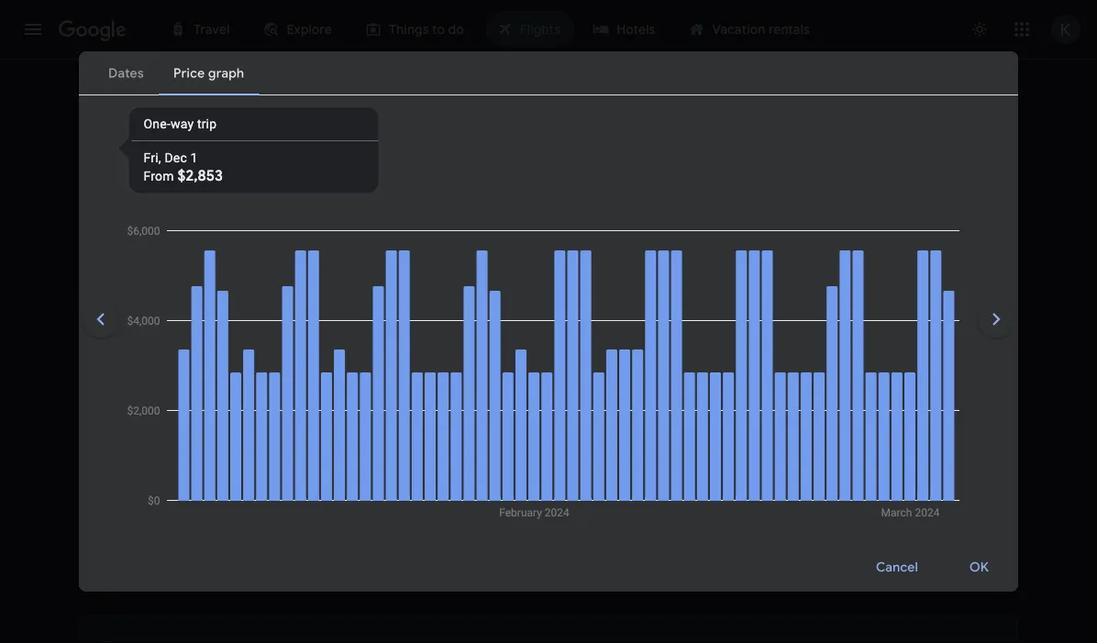 Task type: vqa. For each thing, say whether or not it's contained in the screenshot.
Optional
yes



Task type: locate. For each thing, give the bounding box(es) containing it.
0 horizontal spatial +
[[286, 394, 291, 405]]

+
[[468, 347, 475, 360], [286, 394, 291, 405], [293, 463, 298, 474]]

-
[[686, 417, 689, 430], [686, 486, 689, 499]]

1 vertical spatial lis
[[618, 485, 634, 498]]

3 button
[[198, 84, 272, 117]]

0 vertical spatial air
[[269, 416, 283, 429]]

1 vertical spatial fco
[[468, 485, 490, 498]]

0 horizontal spatial tap
[[164, 485, 183, 498]]

fco
[[464, 416, 486, 429], [468, 485, 490, 498]]

azores
[[164, 416, 200, 429]]

1 right the 6:45 pm
[[291, 394, 295, 405]]

co up '-53% emissions'
[[741, 394, 764, 413]]

$6,756
[[899, 471, 945, 490], [899, 540, 945, 559]]

1 vertical spatial kg
[[726, 463, 742, 481]]

emissions down 2,306 kg co 2
[[714, 486, 766, 499]]

fco inside 11 hr 45 min ewr – fco
[[468, 485, 490, 498]]

- for 2,251
[[686, 417, 689, 430]]

hr for 15
[[455, 394, 469, 413]]

0 vertical spatial dec
[[165, 150, 187, 165]]

5:40 pm
[[164, 463, 219, 481]]

hr for 11
[[452, 463, 466, 481]]

11
[[437, 463, 449, 481]]

best flights main content
[[79, 258, 1019, 643]]

fri, dec 1 from $2,853
[[144, 150, 223, 185]]

date grid button
[[756, 258, 875, 291]]

2 stops flight. element
[[557, 394, 605, 415]]

2 inside 2,306 kg co 2
[[768, 468, 775, 484]]

and right price
[[199, 347, 218, 360]]

1 vertical spatial +
[[286, 394, 291, 405]]

stop
[[566, 463, 595, 481]]

0 vertical spatial fco
[[464, 416, 486, 429]]

1 emissions from the top
[[714, 417, 766, 430]]

1 horizontal spatial 3
[[521, 347, 527, 360]]

1 horizontal spatial lis
[[618, 485, 634, 498]]

0 vertical spatial portugal
[[286, 416, 330, 429]]

0 vertical spatial lis
[[583, 416, 599, 429]]

passenger
[[786, 347, 840, 360]]

co inside 2,306 kg co 2
[[745, 463, 768, 481]]

1 inside 5:40 pm – 11:25 am + 1
[[298, 463, 302, 474]]

+ down the azores airlines, tap air portugal
[[293, 463, 298, 474]]

trip
[[197, 116, 217, 131]]

min
[[492, 394, 517, 413], [490, 463, 515, 481], [595, 485, 615, 498]]

2,306 kg co 2
[[685, 463, 775, 484]]

– inside 11 hr 45 min ewr – fco
[[461, 485, 468, 498]]

$3,363
[[899, 402, 945, 421]]

0 vertical spatial min
[[492, 394, 517, 413]]

graph
[[965, 266, 1000, 283]]

1 horizontal spatial and
[[658, 347, 678, 360]]

one-
[[144, 116, 171, 131]]

azores airlines, tap air portugal
[[164, 416, 330, 429]]

lis right ,
[[583, 416, 599, 429]]

+ down the learn more about ranking image
[[286, 394, 291, 405]]

1 vertical spatial dec
[[216, 261, 241, 277]]

– down total duration 11 hr 45 min. element
[[461, 485, 468, 498]]

lis
[[583, 416, 599, 429], [618, 485, 634, 498]]

min for 11 hr 45 min
[[490, 463, 515, 481]]

portugal
[[286, 416, 330, 429], [204, 485, 248, 498]]

- down 2,306
[[686, 486, 689, 499]]

based
[[120, 347, 151, 360]]

min right the 45
[[490, 463, 515, 481]]

kg up '-53% emissions'
[[722, 394, 738, 413]]

hr left 55
[[566, 485, 576, 498]]

1 - from the top
[[686, 417, 689, 430]]

1 vertical spatial min
[[490, 463, 515, 481]]

flights
[[121, 319, 175, 343]]

air down departure time: 5:40 pm. text box
[[186, 485, 201, 498]]

total duration 15 hr 35 min. element
[[437, 394, 557, 415]]

0 horizontal spatial and
[[199, 347, 218, 360]]

0 vertical spatial tap
[[247, 416, 266, 429]]

0 vertical spatial $6,756
[[899, 471, 945, 490]]

0 horizontal spatial dec
[[165, 150, 187, 165]]

1 horizontal spatial dec
[[216, 261, 241, 277]]

fees left the for
[[478, 347, 500, 360]]

charges
[[614, 347, 655, 360]]

–
[[220, 394, 229, 413], [457, 416, 464, 429], [223, 463, 232, 481], [461, 485, 468, 498]]

1 horizontal spatial air
[[269, 416, 283, 429]]

2,251
[[685, 394, 718, 413]]

leaves newark liberty international airport at 5:40 pm on friday, december 1 and arrives at leonardo da vinci–fiumicino airport at 11:25 am on saturday, december 2. element
[[164, 463, 302, 481]]

,
[[577, 416, 580, 429]]

0 vertical spatial hr
[[455, 394, 469, 413]]

kg inside 2,251 kg co 2
[[722, 394, 738, 413]]

2 - from the top
[[686, 486, 689, 499]]

min inside 11 hr 45 min ewr – fco
[[490, 463, 515, 481]]

hr inside 15 hr 35 min jfk – fco
[[455, 394, 469, 413]]

tap down departure time: 5:40 pm. text box
[[164, 485, 183, 498]]

min right 35 on the bottom of the page
[[492, 394, 517, 413]]

learn more about tracked prices image
[[189, 261, 205, 277]]

emissions for 2,306
[[714, 486, 766, 499]]

price
[[931, 266, 962, 283]]

all
[[114, 190, 129, 207]]

min inside 15 hr 35 min jfk – fco
[[492, 394, 517, 413]]

1 inside fri, dec 1 from $2,853
[[191, 150, 198, 165]]

1 up $2,853
[[191, 150, 198, 165]]

co inside 2,251 kg co 2
[[741, 394, 764, 413]]

2 right 2,306
[[768, 468, 775, 484]]

0 vertical spatial co
[[741, 394, 764, 413]]

0 horizontal spatial fees
[[478, 347, 500, 360]]

grid
[[835, 266, 860, 283]]

fco inside 15 hr 35 min jfk – fco
[[464, 416, 486, 429]]

$6,756 for 6756 us dollars text box
[[899, 540, 945, 559]]

1 fees from the left
[[478, 347, 500, 360]]

air down arrival time: 6:45 pm on  saturday, december 2. text field
[[269, 416, 283, 429]]

2 and from the left
[[658, 347, 678, 360]]

layover (1 of 1) is a 1 hr 55 min layover at humberto delgado airport in lisbon. element
[[557, 484, 676, 499]]

2 emissions from the top
[[714, 486, 766, 499]]

15 hr 35 min jfk – fco
[[437, 394, 517, 429]]

kg for 2,306
[[726, 463, 742, 481]]

portugal down 5:40 pm – 11:25 am + 1
[[204, 485, 248, 498]]

1 vertical spatial tap
[[164, 485, 183, 498]]

2 vertical spatial +
[[293, 463, 298, 474]]

2 vertical spatial hr
[[566, 485, 576, 498]]

– up tap air portugal on the left bottom of the page
[[223, 463, 232, 481]]

air
[[269, 416, 283, 429], [186, 485, 201, 498]]

and left bag
[[658, 347, 678, 360]]

kg for 2,251
[[722, 394, 738, 413]]

3
[[231, 93, 239, 108], [521, 347, 527, 360]]

1 horizontal spatial +
[[293, 463, 298, 474]]

1
[[191, 150, 198, 165], [244, 261, 249, 277], [291, 394, 295, 405], [298, 463, 302, 474], [557, 463, 562, 481], [557, 485, 563, 498]]

emissions
[[714, 417, 766, 430], [714, 486, 766, 499]]

hr right 11
[[452, 463, 466, 481]]

dec right the 'learn more about tracked prices' image
[[216, 261, 241, 277]]

tap down the 6:45 pm
[[247, 416, 266, 429]]

hr right 15
[[455, 394, 469, 413]]

kg
[[722, 394, 738, 413], [726, 463, 742, 481]]

2 up '-53% emissions'
[[764, 399, 770, 415]]

1 vertical spatial co
[[745, 463, 768, 481]]

1 horizontal spatial fees
[[703, 347, 725, 360]]

2 up pdl
[[557, 394, 564, 413]]

min inside 1 stop 1 hr 55 min lis
[[595, 485, 615, 498]]

0 horizontal spatial lis
[[583, 416, 599, 429]]

– down total duration 15 hr 35 min. element
[[457, 416, 464, 429]]

fees
[[478, 347, 500, 360], [703, 347, 725, 360]]

fco down 35 on the bottom of the page
[[464, 416, 486, 429]]

1 down 1 stop flight. element
[[557, 485, 563, 498]]

co up -51% emissions
[[745, 463, 768, 481]]

scroll backward image
[[79, 297, 123, 341]]

0 horizontal spatial 3
[[231, 93, 239, 108]]

1 and from the left
[[199, 347, 218, 360]]

2 vertical spatial min
[[595, 485, 615, 498]]

+ inside 9:10 pm – 6:45 pm + 1
[[286, 394, 291, 405]]

0 vertical spatial +
[[468, 347, 475, 360]]

1 vertical spatial hr
[[452, 463, 466, 481]]

on
[[154, 347, 167, 360]]

$6,756 up 6756 us dollars text box
[[899, 471, 945, 490]]

hr
[[455, 394, 469, 413], [452, 463, 466, 481], [566, 485, 576, 498]]

dec right fri,
[[165, 150, 187, 165]]

cancel
[[877, 559, 919, 576]]

price graph
[[931, 266, 1000, 283]]

1 right the 'learn more about tracked prices' image
[[244, 261, 249, 277]]

by:
[[971, 345, 989, 362]]

best
[[79, 319, 117, 343]]

2 $6,756 from the top
[[899, 540, 945, 559]]

dec
[[165, 150, 187, 165], [216, 261, 241, 277]]

+ for 11
[[293, 463, 298, 474]]

$6,756 up cancel
[[899, 540, 945, 559]]

1 vertical spatial $6,756
[[899, 540, 945, 559]]

layover (1 of 2) is a 1 hr 50 min layover at aeroporto joão paulo ii in ponta delgada. layover (2 of 2) is a 2 hr 50 min layover at humberto delgado airport in lisbon. element
[[557, 415, 676, 430]]

0 vertical spatial -
[[686, 417, 689, 430]]

learn more about ranking image
[[289, 346, 306, 362]]

emissions down 2,251 kg co 2
[[714, 417, 766, 430]]

fees right bag
[[703, 347, 725, 360]]

min right 55
[[595, 485, 615, 498]]

1 vertical spatial air
[[186, 485, 201, 498]]

+ right taxes at the bottom
[[468, 347, 475, 360]]

1 inside 9:10 pm – 6:45 pm + 1
[[291, 394, 295, 405]]

apply.
[[752, 347, 783, 360]]

and
[[199, 347, 218, 360], [658, 347, 678, 360]]

1 vertical spatial emissions
[[714, 486, 766, 499]]

1 vertical spatial -
[[686, 486, 689, 499]]

3 inside popup button
[[231, 93, 239, 108]]

1 right 11:25 am
[[298, 463, 302, 474]]

kg up -51% emissions
[[726, 463, 742, 481]]

2
[[557, 394, 564, 413], [764, 399, 770, 415], [768, 468, 775, 484]]

$6,756 for 6756 us dollars text field
[[899, 471, 945, 490]]

0 vertical spatial kg
[[722, 394, 738, 413]]

0 vertical spatial 3
[[231, 93, 239, 108]]

+ inside 5:40 pm – 11:25 am + 1
[[293, 463, 298, 474]]

2 horizontal spatial +
[[468, 347, 475, 360]]

lis right 55
[[618, 485, 634, 498]]

1 $6,756 from the top
[[899, 471, 945, 490]]

co for 2,251
[[741, 394, 764, 413]]

tap
[[247, 416, 266, 429], [164, 485, 183, 498]]

for
[[503, 347, 518, 360]]

date
[[803, 266, 832, 283]]

none search field containing all filters
[[79, 84, 1019, 243]]

1 vertical spatial 3
[[521, 347, 527, 360]]

0 horizontal spatial portugal
[[204, 485, 248, 498]]

portugal down arrival time: 6:45 pm on  saturday, december 2. text field
[[286, 416, 330, 429]]

0 vertical spatial emissions
[[714, 417, 766, 430]]

2 inside 2,251 kg co 2
[[764, 399, 770, 415]]

None search field
[[79, 84, 1019, 243]]

all filters
[[114, 190, 168, 207]]

tap air portugal
[[164, 485, 248, 498]]

bags button
[[369, 184, 441, 213]]

0 horizontal spatial air
[[186, 485, 201, 498]]

fco down the 45
[[468, 485, 490, 498]]

scroll forward image
[[975, 297, 1019, 341]]

kg inside 2,306 kg co 2
[[726, 463, 742, 481]]

find the best price region
[[79, 258, 1019, 306]]

9:10 pm
[[164, 394, 216, 413]]

-51% emissions
[[686, 486, 766, 499]]

2 for 2,306
[[768, 468, 775, 484]]

co for 2,306
[[745, 463, 768, 481]]

- down 2,251 on the right
[[686, 417, 689, 430]]

hr inside 11 hr 45 min ewr – fco
[[452, 463, 466, 481]]

6756 US dollars text field
[[899, 540, 945, 559]]



Task type: describe. For each thing, give the bounding box(es) containing it.
adults.
[[530, 347, 565, 360]]

3363 US dollars text field
[[899, 402, 945, 421]]

11 hr 45 min ewr – fco
[[437, 463, 515, 498]]

stops
[[201, 190, 235, 207]]

taxes
[[437, 347, 465, 360]]

cancel button
[[855, 546, 941, 590]]

15
[[437, 394, 451, 413]]

lis inside 1 stop 1 hr 55 min lis
[[618, 485, 634, 498]]

optional
[[568, 347, 611, 360]]

2 fees from the left
[[703, 347, 725, 360]]

from
[[144, 169, 174, 184]]

leaves john f. kennedy international airport at 9:10 pm on friday, december 1 and arrives at leonardo da vinci–fiumicino airport at 6:45 pm on saturday, december 2. element
[[164, 394, 295, 413]]

date grid
[[803, 266, 860, 283]]

one-way trip
[[144, 116, 217, 131]]

may
[[728, 347, 749, 360]]

hr inside 1 stop 1 hr 55 min lis
[[566, 485, 576, 498]]

1 vertical spatial portugal
[[204, 485, 248, 498]]

total duration 11 hr 45 min. element
[[437, 463, 557, 484]]

assistance
[[843, 347, 899, 360]]

airlines
[[285, 190, 331, 207]]

dec 1
[[216, 261, 249, 277]]

required
[[392, 347, 434, 360]]

prices
[[317, 347, 349, 360]]

Departure time: 5:40 PM. text field
[[164, 463, 219, 481]]

1 horizontal spatial portugal
[[286, 416, 330, 429]]

sort by: button
[[935, 337, 1019, 370]]

1 horizontal spatial tap
[[247, 416, 266, 429]]

bag
[[681, 347, 700, 360]]

Departure time: 9:10 PM. text field
[[164, 394, 216, 413]]

swap origin and destination. image
[[360, 140, 382, 162]]

6756 US dollars text field
[[899, 471, 945, 490]]

9:10 pm – 6:45 pm + 1
[[164, 394, 295, 413]]

prices include required taxes + fees for 3 adults. optional charges and bag fees may apply. passenger assistance
[[317, 347, 899, 360]]

min for 15 hr 35 min
[[492, 394, 517, 413]]

2,306
[[685, 463, 722, 481]]

1 stop flight. element
[[557, 463, 595, 484]]

all filters button
[[79, 184, 182, 213]]

1 left stop
[[557, 463, 562, 481]]

1 stop 1 hr 55 min lis
[[557, 463, 634, 498]]

$2,853
[[178, 167, 223, 185]]

price graph button
[[883, 258, 1015, 291]]

airlines button
[[274, 184, 362, 213]]

stops
[[568, 394, 605, 413]]

convenience
[[221, 347, 285, 360]]

passenger assistance button
[[786, 347, 899, 360]]

bag fees button
[[681, 347, 725, 360]]

airlines,
[[203, 416, 244, 429]]

-53% emissions
[[686, 417, 766, 430]]

- for 2,306
[[686, 486, 689, 499]]

ranked based on price and convenience
[[79, 347, 285, 360]]

5:40 pm – 11:25 am + 1
[[164, 463, 302, 481]]

fco for 45
[[468, 485, 490, 498]]

Arrival time: 6:45 PM on  Saturday, December 2. text field
[[232, 394, 295, 413]]

3 inside best flights 'main content'
[[521, 347, 527, 360]]

2 stops pdl , lis
[[557, 394, 605, 429]]

sort
[[942, 345, 968, 362]]

sort by:
[[942, 345, 989, 362]]

2 for 2,251
[[764, 399, 770, 415]]

bags
[[380, 190, 410, 207]]

– inside 15 hr 35 min jfk – fco
[[457, 416, 464, 429]]

dec inside find the best price region
[[216, 261, 241, 277]]

emissions for 2,251
[[714, 417, 766, 430]]

include
[[352, 347, 389, 360]]

stops button
[[190, 184, 266, 213]]

jfk
[[437, 416, 457, 429]]

fri,
[[144, 150, 161, 165]]

way
[[171, 116, 194, 131]]

pdl
[[557, 416, 577, 429]]

6:45 pm
[[232, 394, 286, 413]]

55
[[579, 485, 592, 498]]

ok
[[970, 559, 989, 576]]

filters
[[132, 190, 168, 207]]

best flights
[[79, 319, 175, 343]]

ranked
[[79, 347, 117, 360]]

– up airlines,
[[220, 394, 229, 413]]

45
[[469, 463, 487, 481]]

53%
[[689, 417, 711, 430]]

ewr
[[437, 485, 461, 498]]

price
[[170, 347, 196, 360]]

2,251 kg co 2
[[685, 394, 770, 415]]

2 inside 2 stops pdl , lis
[[557, 394, 564, 413]]

+ for 15
[[286, 394, 291, 405]]

1 inside find the best price region
[[244, 261, 249, 277]]

11:25 am
[[235, 463, 293, 481]]

35
[[472, 394, 489, 413]]

51%
[[689, 486, 711, 499]]

ok button
[[948, 546, 1012, 590]]

dec inside fri, dec 1 from $2,853
[[165, 150, 187, 165]]

lis inside 2 stops pdl , lis
[[583, 416, 599, 429]]

fco for 35
[[464, 416, 486, 429]]

Arrival time: 11:25 AM on  Saturday, December 2. text field
[[235, 463, 302, 481]]



